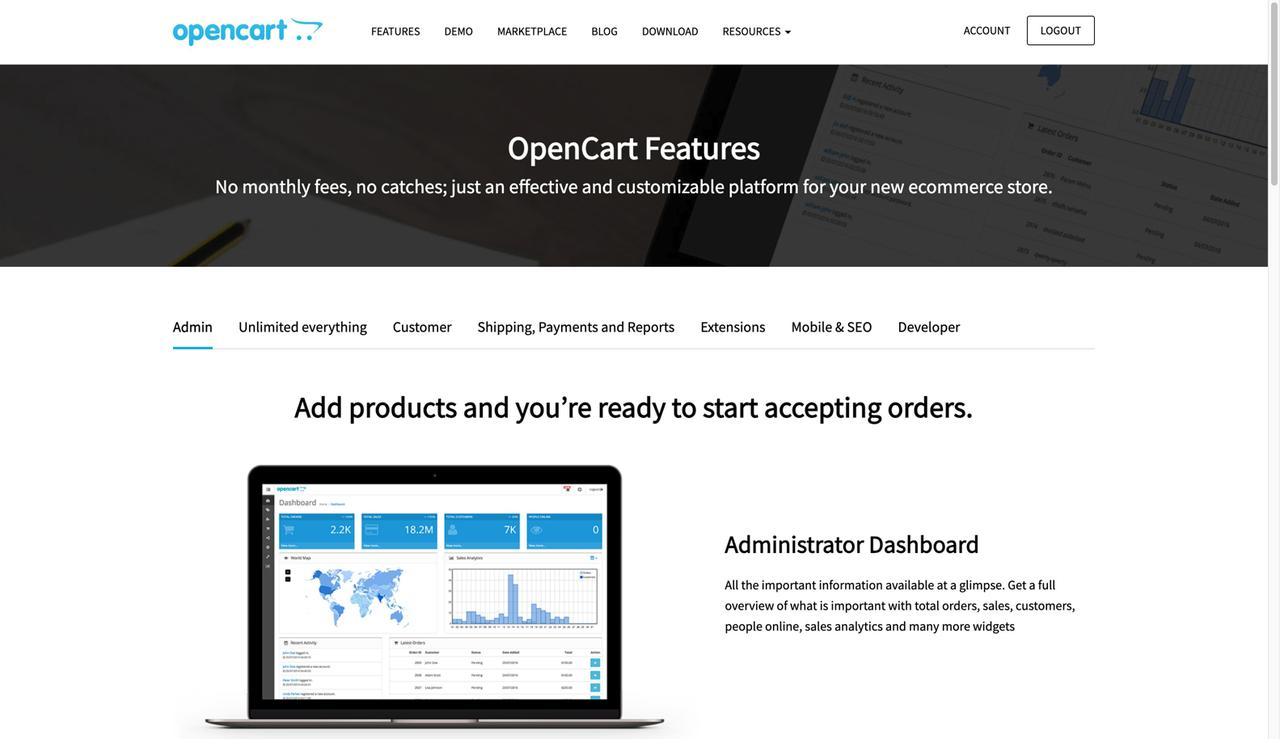 Task type: describe. For each thing, give the bounding box(es) containing it.
glimpse.
[[960, 577, 1006, 594]]

account link
[[951, 16, 1025, 45]]

everything
[[302, 318, 367, 336]]

administrator dashboard
[[725, 529, 980, 560]]

and inside all the important information available at a glimpse. get a full overview of what is important with total orders, sales, customers, people online, sales analytics and many more widgets
[[886, 619, 907, 635]]

all
[[725, 577, 739, 594]]

mobile & seo
[[792, 318, 873, 336]]

orders.
[[888, 389, 974, 425]]

catches;
[[381, 175, 448, 199]]

payments
[[539, 318, 599, 336]]

all the important information available at a glimpse. get a full overview of what is important with total orders, sales, customers, people online, sales analytics and many more widgets
[[725, 577, 1076, 635]]

start
[[703, 389, 759, 425]]

monthly
[[242, 175, 311, 199]]

your
[[830, 175, 867, 199]]

store.
[[1008, 175, 1054, 199]]

effective
[[509, 175, 578, 199]]

new
[[871, 175, 905, 199]]

with
[[889, 598, 913, 614]]

an
[[485, 175, 506, 199]]

people
[[725, 619, 763, 635]]

extensions
[[701, 318, 766, 336]]

the
[[742, 577, 760, 594]]

and inside opencart features no monthly fees, no catches; just an effective and customizable platform for your new ecommerce store.
[[582, 175, 613, 199]]

marketplace
[[498, 24, 568, 38]]

demo
[[445, 24, 473, 38]]

customers,
[[1016, 598, 1076, 614]]

add products and you're ready to start accepting orders.
[[295, 389, 974, 425]]

customer link
[[381, 316, 464, 339]]

products
[[349, 389, 458, 425]]

0 horizontal spatial features
[[371, 24, 420, 38]]

ecommerce
[[909, 175, 1004, 199]]

sales
[[805, 619, 833, 635]]

2 a from the left
[[1030, 577, 1036, 594]]

admin
[[173, 318, 213, 336]]

ready
[[598, 389, 666, 425]]

opencart features no monthly fees, no catches; just an effective and customizable platform for your new ecommerce store.
[[215, 127, 1054, 199]]

demo link
[[433, 17, 485, 45]]

for
[[803, 175, 826, 199]]

total
[[915, 598, 940, 614]]

dashboard
[[869, 529, 980, 560]]

to
[[672, 389, 697, 425]]



Task type: vqa. For each thing, say whether or not it's contained in the screenshot.
1st Tutorials from the right
no



Task type: locate. For each thing, give the bounding box(es) containing it.
a left "full" on the right
[[1030, 577, 1036, 594]]

features link
[[359, 17, 433, 45]]

0 vertical spatial important
[[762, 577, 817, 594]]

1 vertical spatial important
[[831, 598, 886, 614]]

shipping,
[[478, 318, 536, 336]]

is
[[820, 598, 829, 614]]

fees,
[[315, 175, 352, 199]]

what
[[791, 598, 818, 614]]

important up of on the right of page
[[762, 577, 817, 594]]

features
[[371, 24, 420, 38], [645, 127, 761, 168]]

seo
[[848, 318, 873, 336]]

analytics
[[835, 619, 884, 635]]

unlimited everything link
[[227, 316, 379, 339]]

logout
[[1041, 23, 1082, 38]]

and
[[582, 175, 613, 199], [602, 318, 625, 336], [463, 389, 510, 425], [886, 619, 907, 635]]

1 a from the left
[[951, 577, 957, 594]]

a right at
[[951, 577, 957, 594]]

more
[[942, 619, 971, 635]]

platform
[[729, 175, 800, 199]]

download
[[642, 24, 699, 38]]

and left you're
[[463, 389, 510, 425]]

just
[[452, 175, 481, 199]]

opencart
[[508, 127, 638, 168]]

developer
[[899, 318, 961, 336]]

administrator dashboard image
[[173, 465, 701, 740]]

0 horizontal spatial a
[[951, 577, 957, 594]]

of
[[777, 598, 788, 614]]

add
[[295, 389, 343, 425]]

and down opencart
[[582, 175, 613, 199]]

1 horizontal spatial important
[[831, 598, 886, 614]]

features left demo
[[371, 24, 420, 38]]

and left reports
[[602, 318, 625, 336]]

features inside opencart features no monthly fees, no catches; just an effective and customizable platform for your new ecommerce store.
[[645, 127, 761, 168]]

mobile
[[792, 318, 833, 336]]

marketplace link
[[485, 17, 580, 45]]

no
[[356, 175, 377, 199]]

full
[[1039, 577, 1056, 594]]

get
[[1008, 577, 1027, 594]]

logout link
[[1027, 16, 1096, 45]]

online,
[[766, 619, 803, 635]]

blog link
[[580, 17, 630, 45]]

information
[[819, 577, 884, 594]]

download link
[[630, 17, 711, 45]]

&
[[836, 318, 845, 336]]

customer
[[393, 318, 452, 336]]

sales,
[[983, 598, 1014, 614]]

and down the with
[[886, 619, 907, 635]]

account
[[965, 23, 1011, 38]]

1 vertical spatial features
[[645, 127, 761, 168]]

resources
[[723, 24, 784, 38]]

no
[[215, 175, 238, 199]]

customizable
[[617, 175, 725, 199]]

available
[[886, 577, 935, 594]]

widgets
[[974, 619, 1016, 635]]

extensions link
[[689, 316, 778, 339]]

overview
[[725, 598, 775, 614]]

opencart - features image
[[173, 17, 323, 46]]

0 horizontal spatial important
[[762, 577, 817, 594]]

1 horizontal spatial a
[[1030, 577, 1036, 594]]

1 horizontal spatial features
[[645, 127, 761, 168]]

administrator
[[725, 529, 865, 560]]

shipping, payments and reports
[[478, 318, 675, 336]]

developer link
[[886, 316, 961, 339]]

accepting
[[765, 389, 882, 425]]

admin link
[[173, 316, 225, 349]]

you're
[[516, 389, 592, 425]]

reports
[[628, 318, 675, 336]]

unlimited everything
[[239, 318, 367, 336]]

unlimited
[[239, 318, 299, 336]]

blog
[[592, 24, 618, 38]]

resources link
[[711, 17, 804, 45]]

at
[[937, 577, 948, 594]]

many
[[909, 619, 940, 635]]

mobile & seo link
[[780, 316, 885, 339]]

important up analytics
[[831, 598, 886, 614]]

shipping, payments and reports link
[[466, 316, 687, 339]]

important
[[762, 577, 817, 594], [831, 598, 886, 614]]

orders,
[[943, 598, 981, 614]]

features up customizable
[[645, 127, 761, 168]]

0 vertical spatial features
[[371, 24, 420, 38]]

a
[[951, 577, 957, 594], [1030, 577, 1036, 594]]



